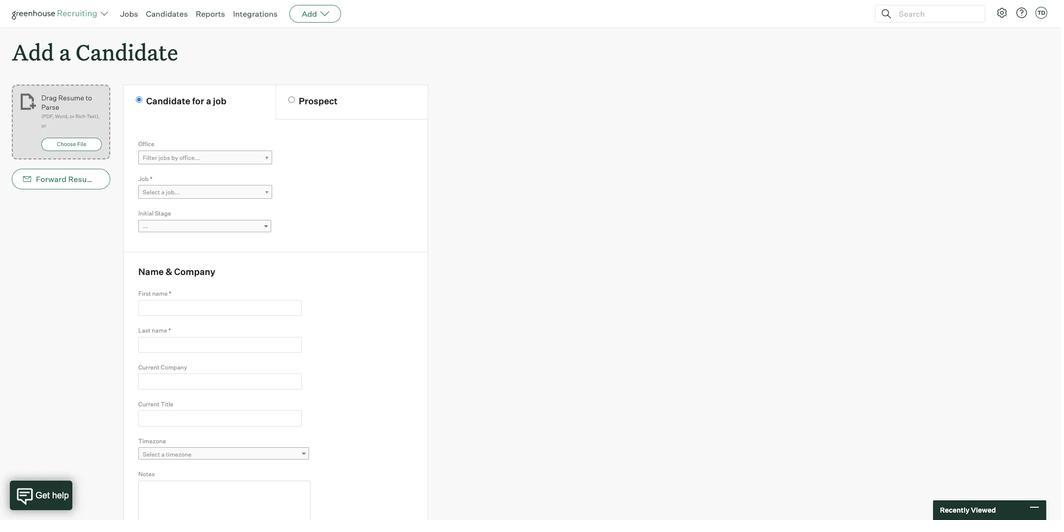 Task type: describe. For each thing, give the bounding box(es) containing it.
current company
[[138, 364, 187, 371]]

candidate for a job
[[146, 96, 227, 106]]

td button
[[1034, 5, 1050, 21]]

initial
[[138, 210, 154, 217]]

timezone
[[166, 451, 192, 458]]

timezone
[[138, 438, 166, 445]]

0 vertical spatial *
[[150, 175, 152, 183]]

drag
[[41, 94, 57, 102]]

reports link
[[196, 9, 225, 19]]

word,
[[55, 113, 69, 119]]

name
[[138, 266, 164, 277]]

candidates link
[[146, 9, 188, 19]]

notes
[[138, 471, 155, 478]]

0 vertical spatial or
[[70, 113, 74, 119]]

name for first
[[152, 290, 168, 297]]

configure image
[[996, 7, 1008, 19]]

select for select a job...
[[143, 189, 160, 196]]

choose
[[57, 141, 76, 148]]

recently
[[940, 506, 970, 515]]

recently viewed
[[940, 506, 996, 515]]

filter jobs by office... link
[[138, 151, 272, 165]]

td
[[1038, 9, 1046, 16]]

text),
[[87, 113, 100, 119]]

first
[[138, 290, 151, 297]]

initial stage
[[138, 210, 171, 217]]

2 - from the left
[[145, 223, 148, 231]]

add button
[[290, 5, 341, 23]]

last name *
[[138, 327, 171, 334]]

jobs
[[120, 9, 138, 19]]

last
[[138, 327, 151, 334]]

via
[[100, 174, 111, 184]]

0 horizontal spatial or
[[41, 123, 46, 129]]

resume for drag
[[58, 94, 84, 102]]

td button
[[1036, 7, 1048, 19]]

select a timezone link
[[138, 448, 309, 462]]

0 vertical spatial company
[[174, 266, 215, 277]]

current for current company
[[138, 364, 159, 371]]

Search text field
[[897, 7, 976, 21]]

viewed
[[971, 506, 996, 515]]

select a job...
[[143, 189, 180, 196]]

-- link
[[138, 220, 271, 234]]

email
[[112, 174, 133, 184]]

job
[[138, 175, 149, 183]]

office...
[[180, 154, 200, 161]]

forward
[[36, 174, 66, 184]]

1 vertical spatial candidate
[[146, 96, 190, 106]]

0 vertical spatial candidate
[[76, 37, 178, 66]]

for
[[192, 96, 204, 106]]

integrations link
[[233, 9, 278, 19]]

jobs link
[[120, 9, 138, 19]]

name & company
[[138, 266, 215, 277]]

greenhouse recruiting image
[[12, 8, 100, 20]]

&
[[166, 266, 172, 277]]

a for timezone
[[161, 451, 165, 458]]

1 - from the left
[[143, 223, 145, 231]]

a right for
[[206, 96, 211, 106]]

forward resume via email button
[[12, 169, 133, 190]]



Task type: vqa. For each thing, say whether or not it's contained in the screenshot.
Candidate
yes



Task type: locate. For each thing, give the bounding box(es) containing it.
select a timezone
[[143, 451, 192, 458]]

0 vertical spatial current
[[138, 364, 159, 371]]

* for last name *
[[169, 327, 171, 334]]

jobs
[[159, 154, 170, 161]]

* right job
[[150, 175, 152, 183]]

stage
[[155, 210, 171, 217]]

0 horizontal spatial add
[[12, 37, 54, 66]]

resume inside button
[[68, 174, 98, 184]]

add
[[302, 9, 317, 19], [12, 37, 54, 66]]

1 vertical spatial current
[[138, 401, 159, 408]]

1 vertical spatial or
[[41, 123, 46, 129]]

candidate right candidate for a job radio
[[146, 96, 190, 106]]

or
[[70, 113, 74, 119], [41, 123, 46, 129]]

add for add
[[302, 9, 317, 19]]

1 vertical spatial name
[[152, 327, 167, 334]]

1 current from the top
[[138, 364, 159, 371]]

add inside popup button
[[302, 9, 317, 19]]

rich
[[75, 113, 85, 119]]

select down timezone
[[143, 451, 160, 458]]

filter jobs by office...
[[143, 154, 200, 161]]

a down greenhouse recruiting image
[[59, 37, 71, 66]]

resume inside drag resume to parse (pdf, word, or rich text), or
[[58, 94, 84, 102]]

* right "last" on the bottom left of page
[[169, 327, 171, 334]]

1 vertical spatial add
[[12, 37, 54, 66]]

(pdf,
[[41, 113, 54, 119]]

company
[[174, 266, 215, 277], [161, 364, 187, 371]]

name for last
[[152, 327, 167, 334]]

company right &
[[174, 266, 215, 277]]

resume for forward
[[68, 174, 98, 184]]

a left timezone
[[161, 451, 165, 458]]

select down job *
[[143, 189, 160, 196]]

0 vertical spatial select
[[143, 189, 160, 196]]

add a candidate
[[12, 37, 178, 66]]

candidate down "jobs"
[[76, 37, 178, 66]]

filter
[[143, 154, 157, 161]]

resume
[[58, 94, 84, 102], [68, 174, 98, 184]]

add for add a candidate
[[12, 37, 54, 66]]

by
[[171, 154, 178, 161]]

name right first
[[152, 290, 168, 297]]

forward resume via email
[[36, 174, 133, 184]]

Notes text field
[[138, 481, 311, 520]]

1 vertical spatial company
[[161, 364, 187, 371]]

select inside select a timezone link
[[143, 451, 160, 458]]

-
[[143, 223, 145, 231], [145, 223, 148, 231]]

or down "(pdf,"
[[41, 123, 46, 129]]

select a job... link
[[138, 185, 272, 199]]

current down "last" on the bottom left of page
[[138, 364, 159, 371]]

title
[[161, 401, 173, 408]]

None text field
[[138, 300, 302, 316], [138, 337, 302, 353], [138, 374, 302, 390], [138, 411, 302, 427], [138, 300, 302, 316], [138, 337, 302, 353], [138, 374, 302, 390], [138, 411, 302, 427]]

integrations
[[233, 9, 278, 19]]

a for job...
[[161, 189, 165, 196]]

0 vertical spatial resume
[[58, 94, 84, 102]]

name right "last" on the bottom left of page
[[152, 327, 167, 334]]

candidate
[[76, 37, 178, 66], [146, 96, 190, 106]]

a for candidate
[[59, 37, 71, 66]]

current left title
[[138, 401, 159, 408]]

current
[[138, 364, 159, 371], [138, 401, 159, 408]]

0 vertical spatial name
[[152, 290, 168, 297]]

--
[[143, 223, 148, 231]]

* for first name *
[[169, 290, 171, 297]]

company up title
[[161, 364, 187, 371]]

1 select from the top
[[143, 189, 160, 196]]

to
[[86, 94, 92, 102]]

2 current from the top
[[138, 401, 159, 408]]

select
[[143, 189, 160, 196], [143, 451, 160, 458]]

office
[[138, 140, 154, 148]]

parse
[[41, 103, 59, 111]]

prospect
[[299, 96, 338, 106]]

candidates
[[146, 9, 188, 19]]

or left rich
[[70, 113, 74, 119]]

job *
[[138, 175, 152, 183]]

drag resume to parse (pdf, word, or rich text), or
[[41, 94, 100, 129]]

1 horizontal spatial or
[[70, 113, 74, 119]]

resume left "via"
[[68, 174, 98, 184]]

2 select from the top
[[143, 451, 160, 458]]

Candidate for a job radio
[[136, 97, 142, 103]]

current title
[[138, 401, 173, 408]]

1 horizontal spatial add
[[302, 9, 317, 19]]

first name *
[[138, 290, 171, 297]]

a
[[59, 37, 71, 66], [206, 96, 211, 106], [161, 189, 165, 196], [161, 451, 165, 458]]

choose file
[[57, 141, 86, 148]]

file
[[77, 141, 86, 148]]

1 vertical spatial *
[[169, 290, 171, 297]]

*
[[150, 175, 152, 183], [169, 290, 171, 297], [169, 327, 171, 334]]

job
[[213, 96, 227, 106]]

0 vertical spatial add
[[302, 9, 317, 19]]

select for select a timezone
[[143, 451, 160, 458]]

current for current title
[[138, 401, 159, 408]]

* down &
[[169, 290, 171, 297]]

a left job...
[[161, 189, 165, 196]]

1 vertical spatial select
[[143, 451, 160, 458]]

reports
[[196, 9, 225, 19]]

select inside select a job... link
[[143, 189, 160, 196]]

1 vertical spatial resume
[[68, 174, 98, 184]]

resume left to
[[58, 94, 84, 102]]

Prospect radio
[[289, 97, 295, 103]]

job...
[[166, 189, 180, 196]]

2 vertical spatial *
[[169, 327, 171, 334]]

name
[[152, 290, 168, 297], [152, 327, 167, 334]]



